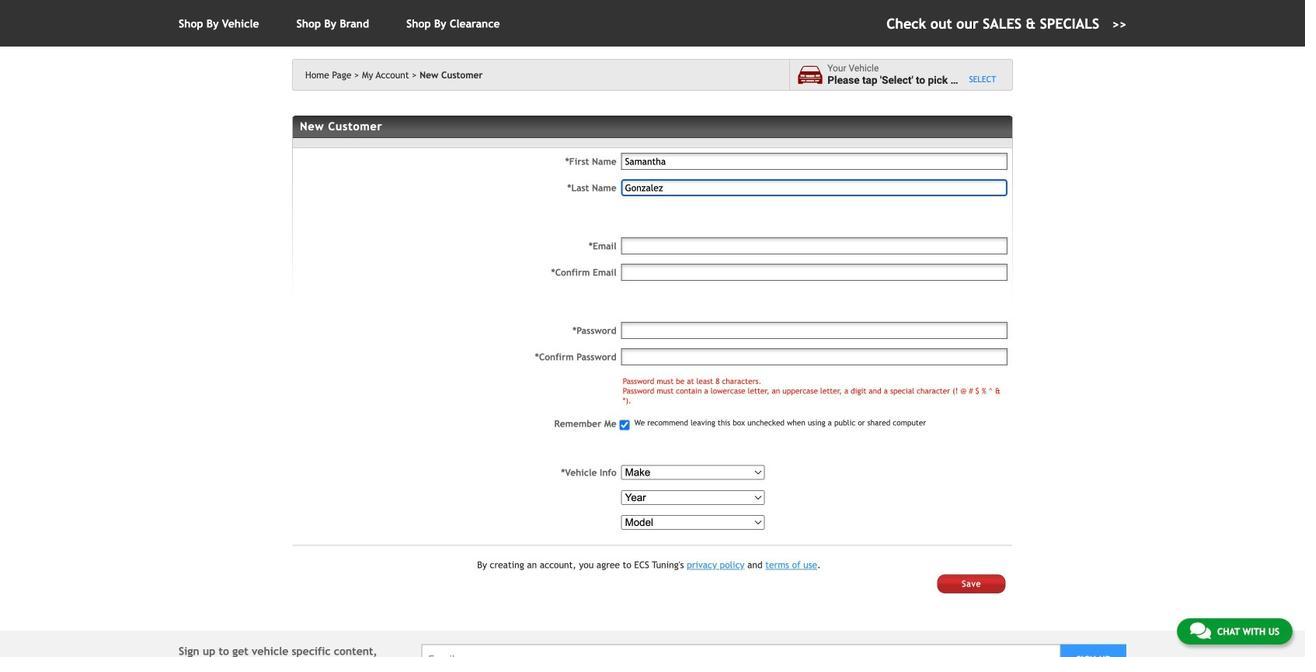 Task type: describe. For each thing, give the bounding box(es) containing it.
Email email field
[[421, 645, 1061, 658]]



Task type: locate. For each thing, give the bounding box(es) containing it.
None checkbox
[[620, 421, 630, 431]]

None submit
[[937, 575, 1006, 594]]

None text field
[[621, 179, 1008, 197], [621, 264, 1008, 281], [621, 179, 1008, 197], [621, 264, 1008, 281]]

None password field
[[621, 322, 1008, 339], [621, 349, 1008, 366], [621, 322, 1008, 339], [621, 349, 1008, 366]]

None text field
[[621, 153, 1008, 170], [621, 238, 1008, 255], [621, 153, 1008, 170], [621, 238, 1008, 255]]



Task type: vqa. For each thing, say whether or not it's contained in the screenshot.
BMW related to BMW E46 Climate Control & HVAC Parts
no



